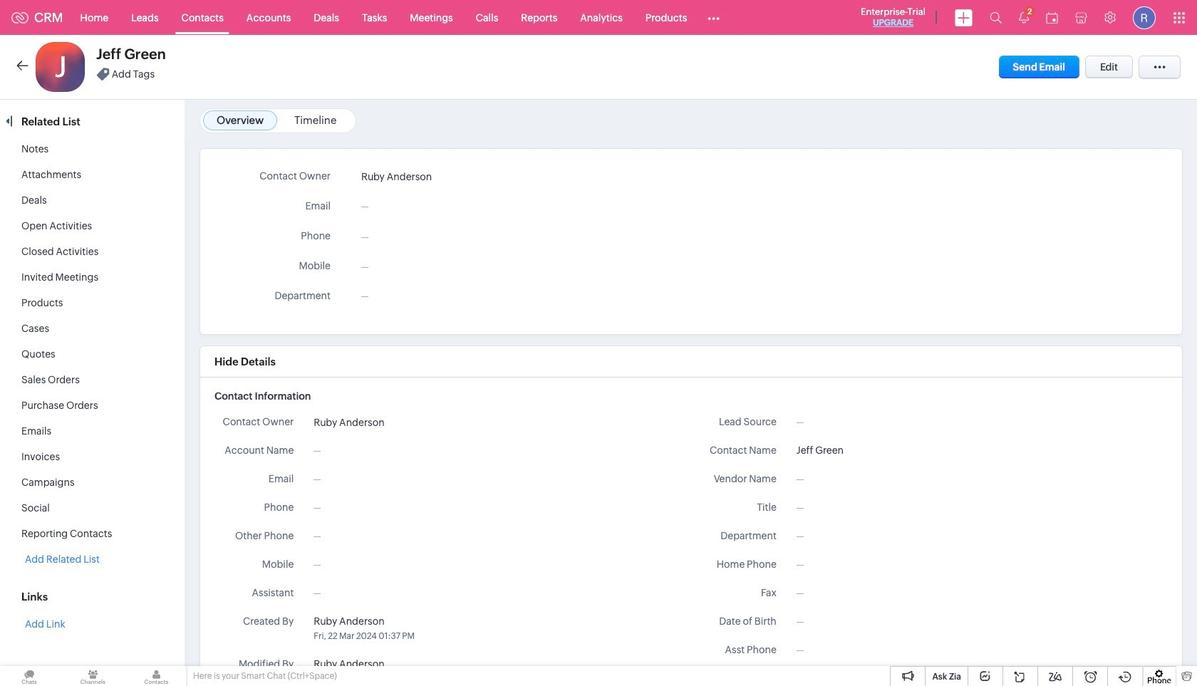 Task type: locate. For each thing, give the bounding box(es) containing it.
create menu element
[[947, 0, 982, 35]]

profile element
[[1125, 0, 1165, 35]]

Other Modules field
[[699, 6, 730, 29]]

chats image
[[0, 667, 59, 687]]

calendar image
[[1047, 12, 1059, 23]]

profile image
[[1134, 6, 1157, 29]]

search element
[[982, 0, 1011, 35]]

contacts image
[[127, 667, 186, 687]]

logo image
[[11, 12, 29, 23]]



Task type: describe. For each thing, give the bounding box(es) containing it.
signals element
[[1011, 0, 1038, 35]]

channels image
[[64, 667, 122, 687]]

create menu image
[[955, 9, 973, 26]]

search image
[[990, 11, 1003, 24]]



Task type: vqa. For each thing, say whether or not it's contained in the screenshot.
Search element
yes



